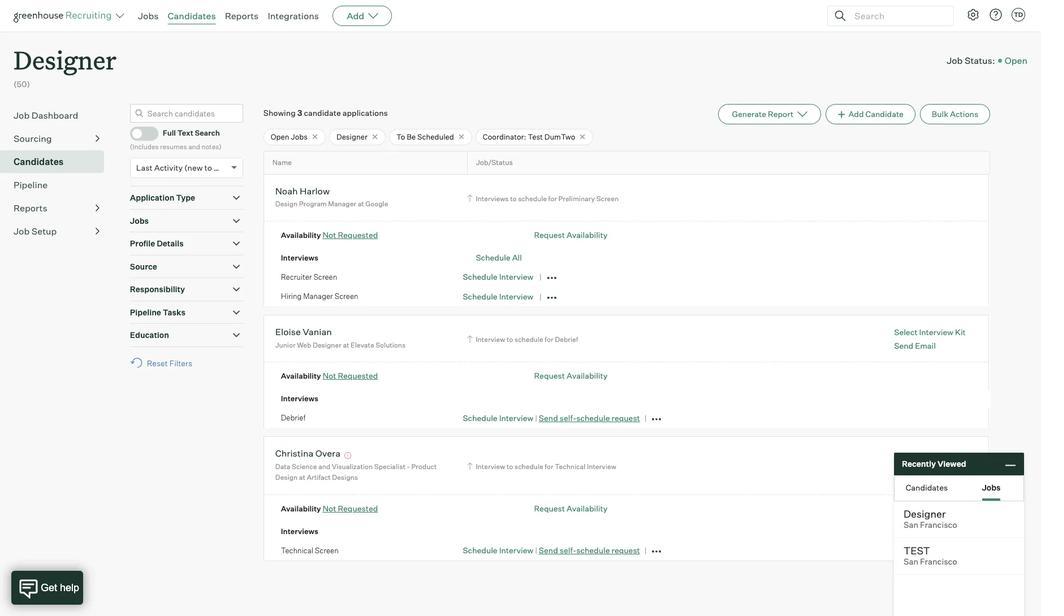 Task type: describe. For each thing, give the bounding box(es) containing it.
not requested button for eloise vanian
[[323, 371, 378, 381]]

| for not requested
[[535, 414, 537, 423]]

(50)
[[14, 79, 30, 89]]

1 horizontal spatial reports
[[225, 10, 259, 21]]

design inside noah harlow design program manager at google
[[275, 200, 298, 208]]

generate report button
[[718, 104, 821, 124]]

specialist
[[374, 463, 405, 471]]

program
[[299, 200, 327, 208]]

at for vanian
[[343, 341, 349, 349]]

generate report
[[732, 109, 794, 119]]

resumes
[[160, 142, 187, 151]]

harlow
[[300, 185, 330, 197]]

filters
[[170, 358, 192, 368]]

designer inside 'eloise vanian junior web designer at elevate solutions'
[[313, 341, 341, 349]]

setup
[[32, 225, 57, 237]]

recently
[[902, 459, 936, 469]]

bulk actions link
[[920, 104, 990, 124]]

designer link
[[14, 32, 117, 79]]

open jobs
[[271, 132, 308, 141]]

schedule interview link for recruiter screen
[[463, 272, 533, 282]]

job/status
[[476, 159, 513, 167]]

overa
[[315, 448, 341, 459]]

add for add candidate
[[849, 109, 864, 119]]

old)
[[214, 163, 228, 173]]

applications
[[343, 108, 388, 117]]

0 horizontal spatial reports link
[[14, 201, 100, 215]]

designer san francisco
[[904, 508, 957, 531]]

data science and visualization specialist - product design at artifact designs
[[275, 463, 437, 482]]

request for request availability
[[612, 546, 640, 556]]

education
[[130, 330, 169, 340]]

science
[[292, 463, 317, 471]]

to
[[396, 132, 405, 141]]

designs
[[332, 474, 358, 482]]

schedule for schedule interview link corresponding to hiring manager screen
[[463, 292, 498, 301]]

Search candidates field
[[130, 104, 243, 123]]

1 vertical spatial for
[[545, 335, 554, 344]]

schedule for recruiter screen's schedule interview link
[[463, 272, 498, 282]]

eloise vanian link
[[275, 327, 332, 340]]

last activity (new to old)
[[136, 163, 228, 173]]

0 vertical spatial candidates
[[168, 10, 216, 21]]

add candidate link
[[826, 104, 916, 124]]

1 vertical spatial candidates link
[[14, 155, 100, 168]]

to for interview to schedule for debrief
[[507, 335, 513, 344]]

3 request from the top
[[534, 504, 565, 513]]

reset filters button
[[130, 353, 198, 374]]

request availability for eloise vanian
[[534, 371, 608, 381]]

1 horizontal spatial technical
[[555, 463, 586, 471]]

job status:
[[947, 55, 995, 66]]

activity
[[154, 163, 183, 173]]

interviews to schedule for preliminary screen
[[476, 194, 619, 203]]

eloise vanian junior web designer at elevate solutions
[[275, 327, 406, 349]]

request for noah harlow
[[534, 230, 565, 240]]

solutions
[[376, 341, 406, 349]]

interview inside 'select interview kit send email'
[[919, 327, 954, 337]]

report
[[768, 109, 794, 119]]

schedule interview for recruiter screen
[[463, 272, 533, 282]]

0 vertical spatial candidates link
[[168, 10, 216, 21]]

debrief inside interview to schedule for debrief link
[[555, 335, 578, 344]]

schedule for debrief
[[515, 335, 543, 344]]

job dashboard
[[14, 110, 78, 121]]

3 not requested button from the top
[[323, 504, 378, 513]]

td button
[[1012, 8, 1025, 21]]

3 request availability button from the top
[[534, 504, 608, 513]]

1 vertical spatial reports
[[14, 202, 47, 214]]

vanian
[[303, 327, 332, 338]]

not for eloise vanian
[[323, 371, 336, 381]]

data
[[275, 463, 290, 471]]

christina overa link
[[275, 448, 341, 461]]

sourcing link
[[14, 132, 100, 145]]

christina
[[275, 448, 314, 459]]

configure image
[[967, 8, 980, 21]]

interviews down job/status
[[476, 194, 509, 203]]

(includes
[[130, 142, 159, 151]]

candidate
[[304, 108, 341, 117]]

add button
[[333, 6, 392, 26]]

add candidate
[[849, 109, 904, 119]]

email
[[915, 341, 936, 350]]

job dashboard link
[[14, 108, 100, 122]]

availability not requested for noah harlow
[[281, 230, 378, 240]]

greenhouse recruiting image
[[14, 9, 115, 23]]

francisco for designer
[[920, 520, 957, 531]]

pipeline for pipeline tasks
[[130, 307, 161, 317]]

technical screen
[[281, 546, 339, 555]]

tab list containing candidates
[[895, 476, 1024, 501]]

interview to schedule for debrief link
[[466, 334, 581, 345]]

open for open
[[1005, 55, 1028, 66]]

jobs inside tab list
[[982, 483, 1001, 492]]

details
[[157, 239, 184, 248]]

design inside "data science and visualization specialist - product design at artifact designs"
[[275, 474, 298, 482]]

elevate
[[351, 341, 374, 349]]

select interview kit link
[[894, 327, 966, 338]]

eloise
[[275, 327, 301, 338]]

text
[[177, 129, 193, 138]]

dashboard
[[32, 110, 78, 121]]

designer for designer
[[336, 132, 368, 141]]

schedule interview | send self-schedule request for request availability
[[463, 546, 640, 556]]

self- for request availability
[[560, 546, 576, 556]]

1 vertical spatial manager
[[303, 292, 333, 301]]

coordinator:
[[483, 132, 526, 141]]

and inside "data science and visualization specialist - product design at artifact designs"
[[318, 463, 330, 471]]

source
[[130, 262, 157, 271]]

not for noah harlow
[[323, 230, 336, 240]]

send self-schedule request link for not requested
[[539, 413, 640, 423]]

web
[[297, 341, 311, 349]]

tasks
[[163, 307, 185, 317]]

notes)
[[202, 142, 222, 151]]

all
[[512, 253, 522, 263]]

select
[[894, 327, 918, 337]]

interviews up the recruiter
[[281, 253, 318, 262]]

-
[[407, 463, 410, 471]]

interview to schedule for technical interview link
[[466, 461, 619, 472]]

showing 3 candidate applications
[[263, 108, 388, 117]]

actions
[[950, 109, 979, 119]]

td button
[[1010, 6, 1028, 24]]

junior
[[275, 341, 296, 349]]



Task type: locate. For each thing, give the bounding box(es) containing it.
test
[[528, 132, 543, 141]]

manager inside noah harlow design program manager at google
[[328, 200, 356, 208]]

schedule for schedule all link
[[476, 253, 511, 263]]

1 horizontal spatial reports link
[[225, 10, 259, 21]]

availability not requested for eloise vanian
[[281, 371, 378, 381]]

test san francisco
[[904, 545, 957, 567]]

christina overa has been in technical interview for more than 14 days image
[[342, 453, 353, 459]]

3 requested from the top
[[338, 504, 378, 513]]

0 vertical spatial job
[[947, 55, 963, 66]]

0 vertical spatial request
[[612, 413, 640, 423]]

send self-schedule request link
[[539, 413, 640, 423], [539, 546, 640, 556]]

not down artifact
[[323, 504, 336, 513]]

2 requested from the top
[[338, 371, 378, 381]]

requested down "designs"
[[338, 504, 378, 513]]

job left the status:
[[947, 55, 963, 66]]

1 | from the top
[[535, 414, 537, 423]]

2 send self-schedule request link from the top
[[539, 546, 640, 556]]

add inside popup button
[[347, 10, 364, 21]]

schedule interview
[[463, 272, 533, 282], [463, 292, 533, 301]]

not requested button down "designs"
[[323, 504, 378, 513]]

1 vertical spatial self-
[[560, 546, 576, 556]]

2 availability not requested from the top
[[281, 371, 378, 381]]

0 horizontal spatial pipeline
[[14, 179, 48, 190]]

1 horizontal spatial pipeline
[[130, 307, 161, 317]]

select interview kit send email
[[894, 327, 966, 350]]

integrations link
[[268, 10, 319, 21]]

1 vertical spatial |
[[535, 547, 537, 556]]

not
[[323, 230, 336, 240], [323, 371, 336, 381], [323, 504, 336, 513]]

send
[[894, 341, 913, 350], [539, 413, 558, 423], [539, 546, 558, 556]]

1 vertical spatial francisco
[[920, 557, 957, 567]]

1 vertical spatial not requested button
[[323, 371, 378, 381]]

1 vertical spatial open
[[271, 132, 289, 141]]

for for request availability
[[545, 463, 554, 471]]

| for request availability
[[535, 547, 537, 556]]

1 request from the top
[[612, 413, 640, 423]]

job
[[947, 55, 963, 66], [14, 110, 30, 121], [14, 225, 30, 237]]

send email link
[[894, 340, 966, 351]]

1 vertical spatial add
[[849, 109, 864, 119]]

checkmark image
[[135, 129, 144, 137]]

0 horizontal spatial debrief
[[281, 414, 306, 423]]

0 vertical spatial san
[[904, 520, 918, 531]]

request down the interviews to schedule for preliminary screen
[[534, 230, 565, 240]]

candidates down recently viewed
[[906, 483, 948, 492]]

request down interview to schedule for debrief
[[534, 371, 565, 381]]

generate
[[732, 109, 766, 119]]

0 vertical spatial add
[[347, 10, 364, 21]]

design
[[275, 200, 298, 208], [275, 474, 298, 482]]

1 vertical spatial and
[[318, 463, 330, 471]]

request availability for noah harlow
[[534, 230, 608, 240]]

1 vertical spatial send self-schedule request link
[[539, 546, 640, 556]]

san inside test san francisco
[[904, 557, 918, 567]]

san for test
[[904, 557, 918, 567]]

not requested button for noah harlow
[[323, 230, 378, 240]]

design down "noah"
[[275, 200, 298, 208]]

request
[[534, 230, 565, 240], [534, 371, 565, 381], [534, 504, 565, 513]]

reset filters
[[147, 358, 192, 368]]

0 vertical spatial not requested button
[[323, 230, 378, 240]]

1 self- from the top
[[560, 413, 576, 423]]

2 vertical spatial not requested button
[[323, 504, 378, 513]]

0 vertical spatial self-
[[560, 413, 576, 423]]

open for open jobs
[[271, 132, 289, 141]]

0 vertical spatial schedule interview
[[463, 272, 533, 282]]

1 horizontal spatial and
[[318, 463, 330, 471]]

at left "google" at the left top
[[358, 200, 364, 208]]

request for eloise vanian
[[534, 371, 565, 381]]

pipeline link
[[14, 178, 100, 192]]

francisco
[[920, 520, 957, 531], [920, 557, 957, 567]]

schedule for technical
[[515, 463, 543, 471]]

2 | from the top
[[535, 547, 537, 556]]

not requested button down "google" at the left top
[[323, 230, 378, 240]]

1 request availability button from the top
[[534, 230, 608, 240]]

0 vertical spatial manager
[[328, 200, 356, 208]]

request availability
[[534, 230, 608, 240], [534, 371, 608, 381], [534, 504, 608, 513]]

schedule
[[476, 253, 511, 263], [463, 272, 498, 282], [463, 292, 498, 301], [463, 413, 498, 423], [463, 546, 498, 556]]

to be scheduled
[[396, 132, 454, 141]]

candidates
[[168, 10, 216, 21], [14, 156, 64, 167], [906, 483, 948, 492]]

job setup
[[14, 225, 57, 237]]

viewed
[[938, 459, 966, 469]]

1 vertical spatial requested
[[338, 371, 378, 381]]

3 not from the top
[[323, 504, 336, 513]]

2 vertical spatial request
[[534, 504, 565, 513]]

bulk actions
[[932, 109, 979, 119]]

request availability button
[[534, 230, 608, 240], [534, 371, 608, 381], [534, 504, 608, 513]]

2 vertical spatial availability not requested
[[281, 504, 378, 513]]

designer for designer san francisco
[[904, 508, 946, 520]]

0 horizontal spatial reports
[[14, 202, 47, 214]]

at left elevate
[[343, 341, 349, 349]]

search
[[195, 129, 220, 138]]

1 vertical spatial design
[[275, 474, 298, 482]]

designer down greenhouse recruiting image
[[14, 43, 117, 76]]

0 horizontal spatial at
[[299, 474, 305, 482]]

1 vertical spatial schedule interview | send self-schedule request
[[463, 546, 640, 556]]

reset
[[147, 358, 168, 368]]

2 vertical spatial not
[[323, 504, 336, 513]]

3 request availability from the top
[[534, 504, 608, 513]]

and up artifact
[[318, 463, 330, 471]]

0 vertical spatial for
[[548, 194, 557, 203]]

designer inside 'designer san francisco'
[[904, 508, 946, 520]]

open down showing
[[271, 132, 289, 141]]

and inside 'full text search (includes resumes and notes)'
[[188, 142, 200, 151]]

|
[[535, 414, 537, 423], [535, 547, 537, 556]]

1 request availability from the top
[[534, 230, 608, 240]]

2 request availability from the top
[[534, 371, 608, 381]]

2 vertical spatial for
[[545, 463, 554, 471]]

3 schedule interview link from the top
[[463, 413, 533, 423]]

open right the status:
[[1005, 55, 1028, 66]]

self- for not requested
[[560, 413, 576, 423]]

1 send self-schedule request link from the top
[[539, 413, 640, 423]]

job for job setup
[[14, 225, 30, 237]]

interviews to schedule for preliminary screen link
[[466, 193, 622, 204]]

1 vertical spatial candidates
[[14, 156, 64, 167]]

candidates link right jobs link
[[168, 10, 216, 21]]

recruiter
[[281, 273, 312, 282]]

at inside 'eloise vanian junior web designer at elevate solutions'
[[343, 341, 349, 349]]

reports link
[[225, 10, 259, 21], [14, 201, 100, 215]]

1 horizontal spatial add
[[849, 109, 864, 119]]

1 vertical spatial send
[[539, 413, 558, 423]]

2 san from the top
[[904, 557, 918, 567]]

3 availability not requested from the top
[[281, 504, 378, 513]]

to
[[204, 163, 212, 173], [510, 194, 517, 203], [507, 335, 513, 344], [507, 463, 513, 471]]

reports up job setup
[[14, 202, 47, 214]]

pipeline up education
[[130, 307, 161, 317]]

1 vertical spatial at
[[343, 341, 349, 349]]

2 horizontal spatial candidates
[[906, 483, 948, 492]]

1 schedule interview | send self-schedule request from the top
[[463, 413, 640, 423]]

2 schedule interview | send self-schedule request from the top
[[463, 546, 640, 556]]

schedule all
[[476, 253, 522, 263]]

test
[[904, 545, 930, 557]]

preliminary
[[559, 194, 595, 203]]

reports left integrations
[[225, 10, 259, 21]]

0 vertical spatial |
[[535, 414, 537, 423]]

candidates down sourcing
[[14, 156, 64, 167]]

1 vertical spatial request availability
[[534, 371, 608, 381]]

manager
[[328, 200, 356, 208], [303, 292, 333, 301]]

manager right program
[[328, 200, 356, 208]]

0 horizontal spatial candidates
[[14, 156, 64, 167]]

1 availability not requested from the top
[[281, 230, 378, 240]]

availability not requested down 'eloise vanian junior web designer at elevate solutions'
[[281, 371, 378, 381]]

1 schedule interview link from the top
[[463, 272, 533, 282]]

2 vertical spatial request availability button
[[534, 504, 608, 513]]

1 vertical spatial san
[[904, 557, 918, 567]]

td
[[1014, 11, 1023, 19]]

application type
[[130, 193, 195, 203]]

4 schedule interview link from the top
[[463, 546, 533, 556]]

0 vertical spatial reports link
[[225, 10, 259, 21]]

screen
[[596, 194, 619, 203], [314, 273, 337, 282], [335, 292, 358, 301], [315, 546, 339, 555]]

candidates right jobs link
[[168, 10, 216, 21]]

send for not requested
[[539, 413, 558, 423]]

send inside 'select interview kit send email'
[[894, 341, 913, 350]]

1 vertical spatial schedule interview
[[463, 292, 533, 301]]

coordinator: test dumtwo
[[483, 132, 575, 141]]

1 vertical spatial debrief
[[281, 414, 306, 423]]

2 vertical spatial send
[[539, 546, 558, 556]]

kit
[[955, 327, 966, 337]]

0 vertical spatial not
[[323, 230, 336, 240]]

1 vertical spatial request
[[612, 546, 640, 556]]

last activity (new to old) option
[[136, 163, 228, 173]]

0 vertical spatial request availability
[[534, 230, 608, 240]]

1 vertical spatial request
[[534, 371, 565, 381]]

designer down vanian
[[313, 341, 341, 349]]

designer up test
[[904, 508, 946, 520]]

0 vertical spatial request
[[534, 230, 565, 240]]

full text search (includes resumes and notes)
[[130, 129, 222, 151]]

2 francisco from the top
[[920, 557, 957, 567]]

0 vertical spatial open
[[1005, 55, 1028, 66]]

2 not requested button from the top
[[323, 371, 378, 381]]

san
[[904, 520, 918, 531], [904, 557, 918, 567]]

0 vertical spatial technical
[[555, 463, 586, 471]]

0 vertical spatial design
[[275, 200, 298, 208]]

at down science at the bottom left of page
[[299, 474, 305, 482]]

availability not requested down artifact
[[281, 504, 378, 513]]

1 vertical spatial pipeline
[[130, 307, 161, 317]]

dumtwo
[[544, 132, 575, 141]]

candidate reports are now available! apply filters and select "view in app" element
[[718, 104, 821, 124]]

1 vertical spatial availability not requested
[[281, 371, 378, 381]]

1 vertical spatial request availability button
[[534, 371, 608, 381]]

status:
[[965, 55, 995, 66]]

reports link left integrations
[[225, 10, 259, 21]]

pipeline
[[14, 179, 48, 190], [130, 307, 161, 317]]

francisco inside 'designer san francisco'
[[920, 520, 957, 531]]

0 vertical spatial schedule interview | send self-schedule request
[[463, 413, 640, 423]]

schedule interview for hiring manager screen
[[463, 292, 533, 301]]

interview
[[499, 272, 533, 282], [499, 292, 533, 301], [919, 327, 954, 337], [476, 335, 505, 344], [499, 413, 533, 423], [476, 463, 505, 471], [587, 463, 616, 471], [499, 546, 533, 556]]

1 horizontal spatial candidates link
[[168, 10, 216, 21]]

designer for designer (50)
[[14, 43, 117, 76]]

not down 'eloise vanian junior web designer at elevate solutions'
[[323, 371, 336, 381]]

1 vertical spatial not
[[323, 371, 336, 381]]

francisco down 'designer san francisco'
[[920, 557, 957, 567]]

2 horizontal spatial at
[[358, 200, 364, 208]]

1 san from the top
[[904, 520, 918, 531]]

availability not requested down program
[[281, 230, 378, 240]]

job for job dashboard
[[14, 110, 30, 121]]

manager down recruiter screen
[[303, 292, 333, 301]]

schedule for preliminary
[[518, 194, 547, 203]]

requested down "google" at the left top
[[338, 230, 378, 240]]

not down program
[[323, 230, 336, 240]]

request down interview to schedule for technical interview
[[534, 504, 565, 513]]

to for interview to schedule for technical interview
[[507, 463, 513, 471]]

1 francisco from the top
[[920, 520, 957, 531]]

Search text field
[[852, 8, 943, 24]]

1 schedule interview from the top
[[463, 272, 533, 282]]

1 horizontal spatial candidates
[[168, 10, 216, 21]]

and
[[188, 142, 200, 151], [318, 463, 330, 471]]

to for interviews to schedule for preliminary screen
[[510, 194, 517, 203]]

schedule interview link for debrief
[[463, 413, 533, 423]]

2 vertical spatial candidates
[[906, 483, 948, 492]]

showing
[[263, 108, 296, 117]]

0 horizontal spatial technical
[[281, 546, 313, 555]]

0 horizontal spatial candidates link
[[14, 155, 100, 168]]

recently viewed
[[902, 459, 966, 469]]

0 vertical spatial francisco
[[920, 520, 957, 531]]

0 vertical spatial pipeline
[[14, 179, 48, 190]]

schedule interview link for technical screen
[[463, 546, 533, 556]]

add
[[347, 10, 364, 21], [849, 109, 864, 119]]

2 vertical spatial job
[[14, 225, 30, 237]]

designer down "applications"
[[336, 132, 368, 141]]

noah
[[275, 185, 298, 197]]

san for designer
[[904, 520, 918, 531]]

1 requested from the top
[[338, 230, 378, 240]]

pipeline down sourcing
[[14, 179, 48, 190]]

0 horizontal spatial and
[[188, 142, 200, 151]]

application
[[130, 193, 174, 203]]

san up test
[[904, 520, 918, 531]]

request for not requested
[[612, 413, 640, 423]]

0 vertical spatial debrief
[[555, 335, 578, 344]]

0 vertical spatial request availability button
[[534, 230, 608, 240]]

0 vertical spatial at
[[358, 200, 364, 208]]

send for request availability
[[539, 546, 558, 556]]

noah harlow link
[[275, 185, 330, 198]]

schedule interview link for hiring manager screen
[[463, 292, 533, 301]]

2 schedule interview from the top
[[463, 292, 533, 301]]

at inside "data science and visualization specialist - product design at artifact designs"
[[299, 474, 305, 482]]

availability
[[567, 230, 608, 240], [281, 231, 321, 240], [567, 371, 608, 381], [281, 372, 321, 381], [567, 504, 608, 513], [281, 504, 321, 513]]

recruiter screen
[[281, 273, 337, 282]]

interview to schedule for technical interview
[[476, 463, 616, 471]]

2 request from the top
[[612, 546, 640, 556]]

1 vertical spatial job
[[14, 110, 30, 121]]

1 vertical spatial reports link
[[14, 201, 100, 215]]

at for harlow
[[358, 200, 364, 208]]

1 horizontal spatial debrief
[[555, 335, 578, 344]]

2 design from the top
[[275, 474, 298, 482]]

job left the setup
[[14, 225, 30, 237]]

interviews down web
[[281, 394, 318, 403]]

1 design from the top
[[275, 200, 298, 208]]

san down 'designer san francisco'
[[904, 557, 918, 567]]

0 vertical spatial availability not requested
[[281, 230, 378, 240]]

sourcing
[[14, 133, 52, 144]]

at inside noah harlow design program manager at google
[[358, 200, 364, 208]]

interviews up technical screen at bottom left
[[281, 527, 318, 536]]

1 not requested button from the top
[[323, 230, 378, 240]]

1 horizontal spatial open
[[1005, 55, 1028, 66]]

1 horizontal spatial at
[[343, 341, 349, 349]]

job inside job setup "link"
[[14, 225, 30, 237]]

0 vertical spatial requested
[[338, 230, 378, 240]]

reports link up job setup "link"
[[14, 201, 100, 215]]

and down text
[[188, 142, 200, 151]]

2 self- from the top
[[560, 546, 576, 556]]

candidate
[[866, 109, 904, 119]]

francisco inside test san francisco
[[920, 557, 957, 567]]

schedule interview | send self-schedule request for not requested
[[463, 413, 640, 423]]

tab list
[[895, 476, 1024, 501]]

jobs
[[138, 10, 159, 21], [291, 132, 308, 141], [130, 216, 149, 225], [982, 483, 1001, 492]]

1 not from the top
[[323, 230, 336, 240]]

0 horizontal spatial add
[[347, 10, 364, 21]]

self-
[[560, 413, 576, 423], [560, 546, 576, 556]]

francisco up test san francisco
[[920, 520, 957, 531]]

designer
[[14, 43, 117, 76], [336, 132, 368, 141], [313, 341, 341, 349], [904, 508, 946, 520]]

2 vertical spatial at
[[299, 474, 305, 482]]

add for add
[[347, 10, 364, 21]]

2 request availability button from the top
[[534, 371, 608, 381]]

request availability button for vanian
[[534, 371, 608, 381]]

2 not from the top
[[323, 371, 336, 381]]

request availability button for harlow
[[534, 230, 608, 240]]

0 vertical spatial send self-schedule request link
[[539, 413, 640, 423]]

job up sourcing
[[14, 110, 30, 121]]

send self-schedule request link for request availability
[[539, 546, 640, 556]]

for for not requested
[[548, 194, 557, 203]]

2 vertical spatial requested
[[338, 504, 378, 513]]

designer (50)
[[14, 43, 117, 89]]

schedule interview | send self-schedule request
[[463, 413, 640, 423], [463, 546, 640, 556]]

san inside 'designer san francisco'
[[904, 520, 918, 531]]

requested for harlow
[[338, 230, 378, 240]]

profile details
[[130, 239, 184, 248]]

1 vertical spatial technical
[[281, 546, 313, 555]]

requested for vanian
[[338, 371, 378, 381]]

name
[[272, 159, 292, 167]]

0 vertical spatial send
[[894, 341, 913, 350]]

0 horizontal spatial open
[[271, 132, 289, 141]]

candidates inside tab list
[[906, 483, 948, 492]]

not requested button down elevate
[[323, 371, 378, 381]]

francisco for test
[[920, 557, 957, 567]]

be
[[407, 132, 416, 141]]

2 request from the top
[[534, 371, 565, 381]]

hiring
[[281, 292, 302, 301]]

pipeline for pipeline
[[14, 179, 48, 190]]

candidates link down the 'sourcing' link
[[14, 155, 100, 168]]

job for job status:
[[947, 55, 963, 66]]

2 vertical spatial request availability
[[534, 504, 608, 513]]

scheduled
[[417, 132, 454, 141]]

noah harlow design program manager at google
[[275, 185, 388, 208]]

1 request from the top
[[534, 230, 565, 240]]

requested down elevate
[[338, 371, 378, 381]]

0 vertical spatial and
[[188, 142, 200, 151]]

0 vertical spatial reports
[[225, 10, 259, 21]]

design down data at the left
[[275, 474, 298, 482]]

3
[[297, 108, 302, 117]]

2 schedule interview link from the top
[[463, 292, 533, 301]]

job setup link
[[14, 224, 100, 238]]

job inside job dashboard link
[[14, 110, 30, 121]]



Task type: vqa. For each thing, say whether or not it's contained in the screenshot.
the Predicted associated with Week
no



